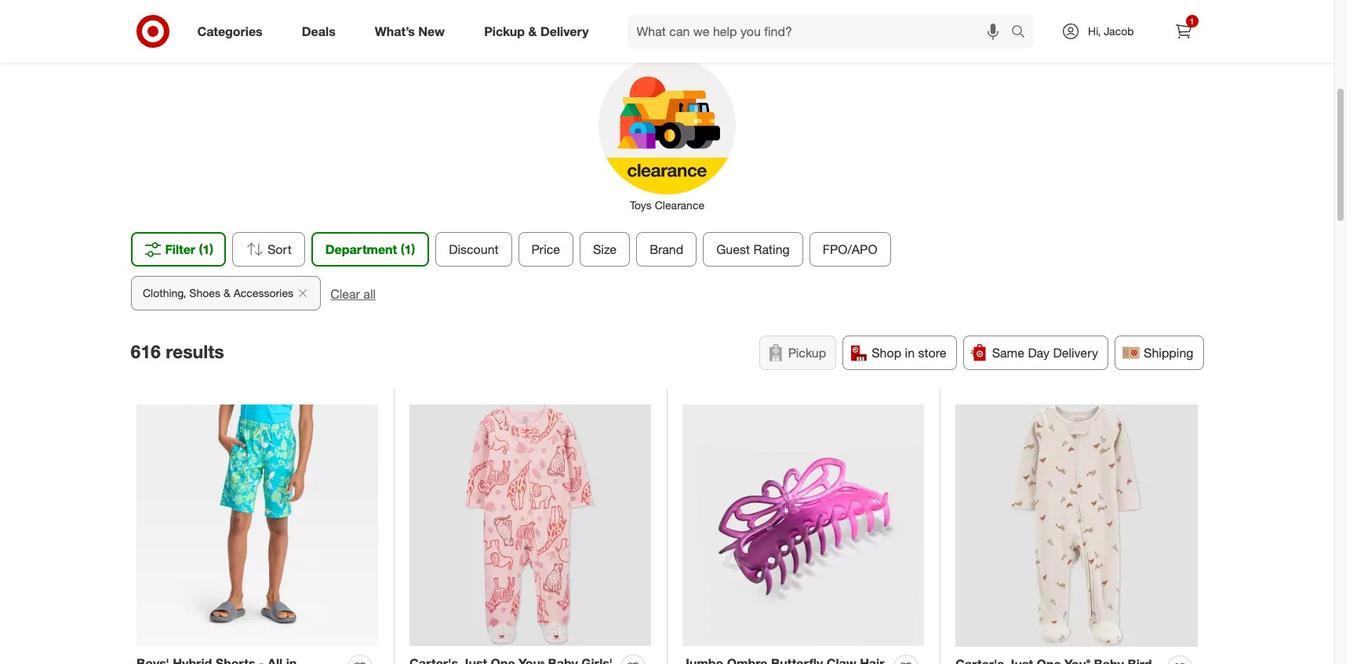 Task type: vqa. For each thing, say whether or not it's contained in the screenshot.
Discount
yes



Task type: describe. For each thing, give the bounding box(es) containing it.
1
[[1190, 16, 1194, 26]]

filter (1) button
[[131, 232, 226, 267]]

shipping button
[[1115, 336, 1204, 371]]

accessories inside button
[[233, 287, 293, 300]]

(1) for filter (1)
[[199, 242, 213, 258]]

sports & outdoors clearance
[[1022, 9, 1114, 38]]

same day delivery
[[992, 345, 1098, 361]]

all
[[363, 287, 375, 302]]

& for sports
[[1058, 9, 1065, 22]]

price
[[532, 242, 560, 258]]

delivery for pickup & delivery
[[541, 23, 589, 39]]

616 results
[[131, 340, 224, 362]]

accessories inside clothing & accessories clearance
[[584, 9, 644, 22]]

pickup for pickup & delivery
[[484, 23, 525, 39]]

brand button
[[636, 232, 697, 267]]

toys clearance
[[630, 199, 705, 212]]

price button
[[518, 232, 574, 267]]

& for pickup
[[528, 23, 537, 39]]

sports & outdoors clearance link
[[988, 0, 1148, 39]]

what's new link
[[362, 14, 465, 49]]

shoes clearance
[[866, 9, 950, 22]]

beauty
[[368, 9, 403, 22]]

pickup & delivery
[[484, 23, 589, 39]]

sort button
[[232, 232, 305, 267]]

in
[[905, 345, 915, 361]]

clear
[[330, 287, 360, 302]]

delivery for same day delivery
[[1053, 345, 1098, 361]]

shop in store button
[[843, 336, 957, 371]]

fpo/apo button
[[809, 232, 891, 267]]

1 horizontal spatial shoes
[[866, 9, 897, 22]]

guest rating button
[[703, 232, 803, 267]]

department (1)
[[325, 242, 415, 258]]

jacob
[[1104, 24, 1134, 38]]

pickup for pickup
[[788, 345, 826, 361]]

clear all
[[330, 287, 375, 302]]

pickup & delivery link
[[471, 14, 608, 49]]

day
[[1028, 345, 1050, 361]]

clearance inside beauty & personal care clearance
[[402, 24, 452, 38]]

deals link
[[289, 14, 355, 49]]

beauty & personal care clearance
[[368, 9, 485, 38]]

discount button
[[436, 232, 512, 267]]

guest
[[716, 242, 750, 258]]



Task type: locate. For each thing, give the bounding box(es) containing it.
(1) right filter
[[199, 242, 213, 258]]

delivery
[[541, 23, 589, 39], [1053, 345, 1098, 361]]

home clearance
[[706, 9, 789, 22]]

jumbo ombre butterfly claw hair clip - wild fable™ purple/pink image
[[683, 405, 924, 646], [683, 405, 924, 646]]

categories link
[[184, 14, 282, 49]]

pickup inside pickup button
[[788, 345, 826, 361]]

2 (1) from the left
[[401, 242, 415, 258]]

carter's just one you® baby girls' safari interlock one piece pajama - pink image
[[410, 405, 651, 646], [410, 405, 651, 646]]

clothing, shoes & accessories button
[[131, 276, 321, 311]]

clearance inside sports & outdoors clearance
[[1043, 24, 1093, 38]]

new
[[418, 23, 445, 39]]

1 (1) from the left
[[199, 242, 213, 258]]

shipping
[[1144, 345, 1194, 361]]

shoes inside button
[[189, 287, 220, 300]]

clothing
[[530, 9, 571, 22]]

clearance inside clothing & accessories clearance
[[562, 24, 612, 38]]

shop
[[872, 345, 902, 361]]

0 horizontal spatial accessories
[[233, 287, 293, 300]]

clothing, shoes & accessories
[[142, 287, 293, 300]]

care
[[462, 9, 485, 22]]

boys' hybrid shorts - all in motion™ image
[[137, 405, 378, 646], [137, 405, 378, 646]]

1 horizontal spatial pickup
[[788, 345, 826, 361]]

0 horizontal spatial (1)
[[199, 242, 213, 258]]

same day delivery button
[[963, 336, 1109, 371]]

& for clothing
[[574, 9, 581, 22]]

0 vertical spatial delivery
[[541, 23, 589, 39]]

toys
[[630, 199, 652, 212]]

& inside beauty & personal care clearance
[[406, 9, 413, 22]]

pickup
[[484, 23, 525, 39], [788, 345, 826, 361]]

0 horizontal spatial delivery
[[541, 23, 589, 39]]

beauty & personal care clearance link
[[347, 0, 507, 39]]

fpo/apo
[[823, 242, 878, 258]]

& right sports
[[1058, 9, 1065, 22]]

accessories
[[584, 9, 644, 22], [233, 287, 293, 300]]

clear all button
[[330, 286, 375, 304]]

same
[[992, 345, 1025, 361]]

department
[[325, 242, 397, 258]]

brand
[[650, 242, 684, 258]]

size
[[593, 242, 617, 258]]

delivery inside button
[[1053, 345, 1098, 361]]

0 vertical spatial pickup
[[484, 23, 525, 39]]

delivery down the clothing
[[541, 23, 589, 39]]

filter (1)
[[165, 242, 213, 258]]

1 link
[[1166, 14, 1201, 49]]

& inside button
[[223, 287, 230, 300]]

What can we help you find? suggestions appear below search field
[[627, 14, 1015, 49]]

0 vertical spatial accessories
[[584, 9, 644, 22]]

1 vertical spatial pickup
[[788, 345, 826, 361]]

home clearance link
[[667, 0, 828, 24]]

& for beauty
[[406, 9, 413, 22]]

outdoors
[[1068, 9, 1114, 22]]

pickup inside "pickup & delivery" link
[[484, 23, 525, 39]]

& right the clothing
[[574, 9, 581, 22]]

& down the clothing
[[528, 23, 537, 39]]

personal
[[416, 9, 459, 22]]

delivery right day
[[1053, 345, 1098, 361]]

(1) right department at the left of the page
[[401, 242, 415, 258]]

accessories down sort button
[[233, 287, 293, 300]]

filter
[[165, 242, 195, 258]]

& up what's new
[[406, 9, 413, 22]]

clothing & accessories clearance
[[530, 9, 644, 38]]

what's
[[375, 23, 415, 39]]

0 horizontal spatial pickup
[[484, 23, 525, 39]]

sort
[[268, 242, 292, 258]]

shoes clearance link
[[828, 0, 988, 24]]

&
[[406, 9, 413, 22], [574, 9, 581, 22], [1058, 9, 1065, 22], [528, 23, 537, 39], [223, 287, 230, 300]]

& inside sports & outdoors clearance
[[1058, 9, 1065, 22]]

rating
[[754, 242, 790, 258]]

search
[[1004, 25, 1042, 40]]

616
[[131, 340, 161, 362]]

discount
[[449, 242, 499, 258]]

size button
[[580, 232, 630, 267]]

(1) for department (1)
[[401, 242, 415, 258]]

(1) inside button
[[199, 242, 213, 258]]

shoes
[[866, 9, 897, 22], [189, 287, 220, 300]]

1 horizontal spatial delivery
[[1053, 345, 1098, 361]]

results
[[166, 340, 224, 362]]

pickup button
[[759, 336, 837, 371]]

search button
[[1004, 14, 1042, 52]]

& right 'clothing,'
[[223, 287, 230, 300]]

clothing & accessories clearance link
[[507, 0, 667, 39]]

(1)
[[199, 242, 213, 258], [401, 242, 415, 258]]

1 horizontal spatial (1)
[[401, 242, 415, 258]]

1 horizontal spatial accessories
[[584, 9, 644, 22]]

hi,
[[1088, 24, 1101, 38]]

hi, jacob
[[1088, 24, 1134, 38]]

1 vertical spatial accessories
[[233, 287, 293, 300]]

clearance
[[739, 9, 789, 22], [900, 9, 950, 22], [402, 24, 452, 38], [562, 24, 612, 38], [1043, 24, 1093, 38], [655, 199, 705, 212]]

clothing,
[[142, 287, 186, 300]]

0 vertical spatial shoes
[[866, 9, 897, 22]]

1 vertical spatial shoes
[[189, 287, 220, 300]]

0 horizontal spatial shoes
[[189, 287, 220, 300]]

home
[[706, 9, 736, 22]]

guest rating
[[716, 242, 790, 258]]

1 vertical spatial delivery
[[1053, 345, 1098, 361]]

store
[[918, 345, 947, 361]]

what's new
[[375, 23, 445, 39]]

& inside clothing & accessories clearance
[[574, 9, 581, 22]]

deals
[[302, 23, 336, 39]]

toys clearance link
[[587, 54, 747, 214]]

categories
[[197, 23, 263, 39]]

accessories right the clothing
[[584, 9, 644, 22]]

shop in store
[[872, 345, 947, 361]]

carter's just one you®️ baby bird footed pajama - brown/gray image
[[956, 405, 1198, 647], [956, 405, 1198, 647]]

sports
[[1022, 9, 1055, 22]]



